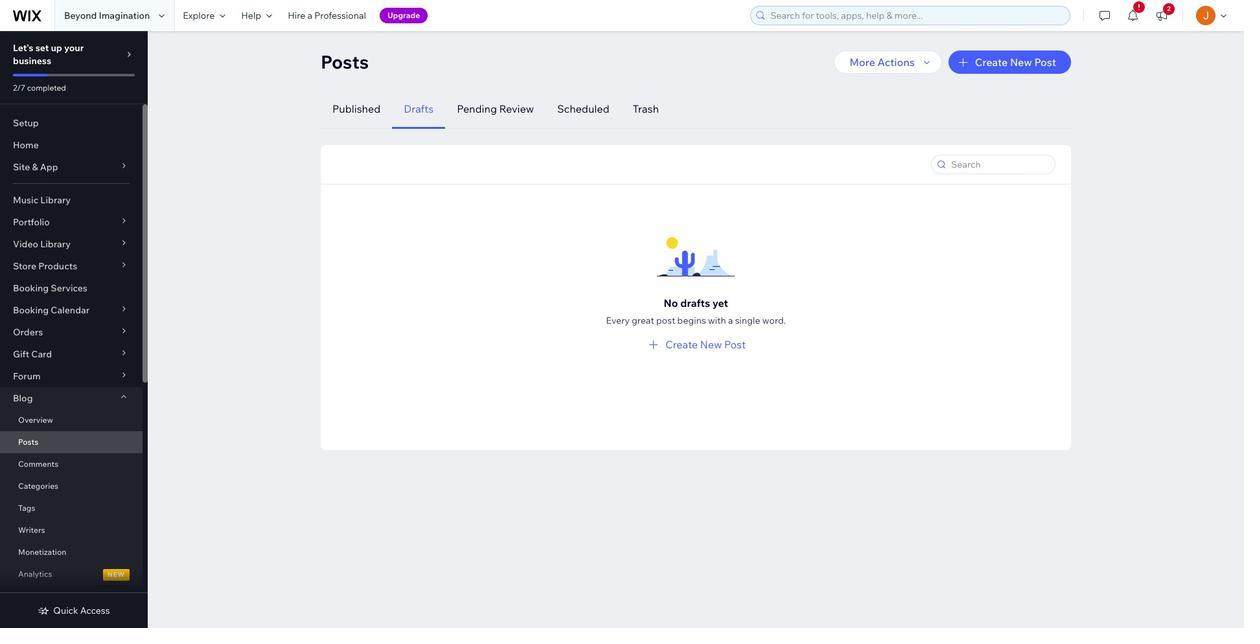 Task type: vqa. For each thing, say whether or not it's contained in the screenshot.
Groups LINK
yes



Task type: locate. For each thing, give the bounding box(es) containing it.
tags
[[18, 504, 35, 513]]

portfolio
[[13, 217, 50, 228]]

0 vertical spatial create
[[975, 56, 1008, 69]]

library inside the music library link
[[40, 194, 71, 206]]

with
[[708, 315, 726, 327]]

1 vertical spatial new
[[700, 338, 722, 351]]

scheduled
[[558, 102, 610, 115]]

1 vertical spatial library
[[40, 239, 71, 250]]

posts link
[[0, 432, 143, 454]]

2
[[1168, 5, 1171, 13]]

2 library from the top
[[40, 239, 71, 250]]

upgrade
[[388, 10, 420, 20]]

new for the leftmost the 'create new post' button
[[700, 338, 722, 351]]

0 vertical spatial posts
[[321, 51, 369, 73]]

library up portfolio popup button
[[40, 194, 71, 206]]

setup
[[13, 117, 39, 129]]

0 vertical spatial new
[[1010, 56, 1032, 69]]

library up products
[[40, 239, 71, 250]]

1 horizontal spatial create
[[975, 56, 1008, 69]]

0 vertical spatial create new post button
[[949, 51, 1072, 74]]

quick access
[[53, 605, 110, 617]]

imagination
[[99, 10, 150, 21]]

0 vertical spatial post
[[1035, 56, 1057, 69]]

1 library from the top
[[40, 194, 71, 206]]

1 horizontal spatial a
[[728, 315, 733, 327]]

booking services link
[[0, 277, 143, 299]]

groups
[[13, 591, 45, 603]]

create new post for the leftmost the 'create new post' button
[[666, 338, 746, 351]]

post
[[1035, 56, 1057, 69], [725, 338, 746, 351]]

1 horizontal spatial new
[[1010, 56, 1032, 69]]

posts down professional
[[321, 51, 369, 73]]

create new post button
[[949, 51, 1072, 74], [646, 337, 746, 353]]

beyond
[[64, 10, 97, 21]]

library for music library
[[40, 194, 71, 206]]

create for the leftmost the 'create new post' button
[[666, 338, 698, 351]]

a inside no drafts yet every great post begins with a single word.
[[728, 315, 733, 327]]

booking inside dropdown button
[[13, 305, 49, 316]]

new
[[1010, 56, 1032, 69], [700, 338, 722, 351]]

more actions button
[[834, 51, 942, 74]]

0 vertical spatial booking
[[13, 283, 49, 294]]

0 vertical spatial create new post
[[975, 56, 1057, 69]]

posts
[[321, 51, 369, 73], [18, 438, 38, 447]]

post
[[657, 315, 676, 327]]

1 vertical spatial posts
[[18, 438, 38, 447]]

music
[[13, 194, 38, 206]]

create
[[975, 56, 1008, 69], [666, 338, 698, 351]]

0 horizontal spatial create new post button
[[646, 337, 746, 353]]

booking services
[[13, 283, 87, 294]]

0 horizontal spatial create new post
[[666, 338, 746, 351]]

booking for booking services
[[13, 283, 49, 294]]

monetization
[[18, 548, 66, 557]]

a
[[308, 10, 312, 21], [728, 315, 733, 327]]

blog button
[[0, 388, 143, 410]]

1 vertical spatial booking
[[13, 305, 49, 316]]

0 vertical spatial a
[[308, 10, 312, 21]]

booking down store
[[13, 283, 49, 294]]

published
[[333, 102, 381, 115]]

0 horizontal spatial create
[[666, 338, 698, 351]]

gift card
[[13, 349, 52, 360]]

overview
[[18, 416, 53, 425]]

begins
[[678, 315, 706, 327]]

overview link
[[0, 410, 143, 432]]

drafts
[[681, 297, 710, 310]]

site & app button
[[0, 156, 143, 178]]

let's
[[13, 42, 33, 54]]

1 horizontal spatial create new post button
[[949, 51, 1072, 74]]

create new post
[[975, 56, 1057, 69], [666, 338, 746, 351]]

posts down the overview
[[18, 438, 38, 447]]

quick
[[53, 605, 78, 617]]

review
[[500, 102, 534, 115]]

library inside video library dropdown button
[[40, 239, 71, 250]]

comments link
[[0, 454, 143, 476]]

more actions
[[850, 56, 915, 69]]

1 horizontal spatial create new post
[[975, 56, 1057, 69]]

0 horizontal spatial new
[[700, 338, 722, 351]]

1 vertical spatial a
[[728, 315, 733, 327]]

actions
[[878, 56, 915, 69]]

0 horizontal spatial a
[[308, 10, 312, 21]]

1 vertical spatial create new post
[[666, 338, 746, 351]]

single
[[735, 315, 761, 327]]

home
[[13, 139, 39, 151]]

booking up orders
[[13, 305, 49, 316]]

sidebar element
[[0, 31, 148, 629]]

no
[[664, 297, 678, 310]]

1 vertical spatial create new post button
[[646, 337, 746, 353]]

0 vertical spatial library
[[40, 194, 71, 206]]

booking
[[13, 283, 49, 294], [13, 305, 49, 316]]

tab list
[[321, 89, 1056, 129]]

monetization link
[[0, 542, 143, 564]]

video
[[13, 239, 38, 250]]

a right 'hire'
[[308, 10, 312, 21]]

yet
[[713, 297, 728, 310]]

2 booking from the top
[[13, 305, 49, 316]]

site
[[13, 161, 30, 173]]

1 vertical spatial post
[[725, 338, 746, 351]]

hire a professional
[[288, 10, 366, 21]]

drafts button
[[392, 89, 445, 129]]

word.
[[763, 315, 786, 327]]

writers
[[18, 526, 45, 535]]

forum
[[13, 371, 41, 382]]

beyond imagination
[[64, 10, 150, 21]]

Search for tools, apps, help & more... field
[[767, 6, 1066, 25]]

a right with
[[728, 315, 733, 327]]

app
[[40, 161, 58, 173]]

writers link
[[0, 520, 143, 542]]

library
[[40, 194, 71, 206], [40, 239, 71, 250]]

1 booking from the top
[[13, 283, 49, 294]]

1 vertical spatial create
[[666, 338, 698, 351]]

blog
[[13, 393, 33, 404]]

trash
[[633, 102, 659, 115]]

0 horizontal spatial posts
[[18, 438, 38, 447]]

1 horizontal spatial post
[[1035, 56, 1057, 69]]



Task type: describe. For each thing, give the bounding box(es) containing it.
home link
[[0, 134, 143, 156]]

1 horizontal spatial posts
[[321, 51, 369, 73]]

2/7
[[13, 83, 25, 93]]

a inside hire a professional link
[[308, 10, 312, 21]]

orders
[[13, 327, 43, 338]]

no drafts yet every great post begins with a single word.
[[606, 297, 786, 327]]

site & app
[[13, 161, 58, 173]]

0 horizontal spatial post
[[725, 338, 746, 351]]

store products
[[13, 261, 77, 272]]

pending
[[457, 102, 497, 115]]

booking for booking calendar
[[13, 305, 49, 316]]

tab list containing published
[[321, 89, 1056, 129]]

services
[[51, 283, 87, 294]]

let's set up your business
[[13, 42, 84, 67]]

setup link
[[0, 112, 143, 134]]

help button
[[234, 0, 280, 31]]

2/7 completed
[[13, 83, 66, 93]]

music library
[[13, 194, 71, 206]]

video library button
[[0, 233, 143, 255]]

booking calendar button
[[0, 299, 143, 322]]

booking calendar
[[13, 305, 90, 316]]

create new post for right the 'create new post' button
[[975, 56, 1057, 69]]

2 button
[[1148, 0, 1177, 31]]

posts inside posts link
[[18, 438, 38, 447]]

every
[[606, 315, 630, 327]]

your
[[64, 42, 84, 54]]

access
[[80, 605, 110, 617]]

scheduled button
[[546, 89, 621, 129]]

hire a professional link
[[280, 0, 374, 31]]

library for video library
[[40, 239, 71, 250]]

hire
[[288, 10, 305, 21]]

new
[[108, 571, 125, 580]]

set
[[35, 42, 49, 54]]

store
[[13, 261, 36, 272]]

pending review
[[457, 102, 534, 115]]

analytics
[[18, 570, 52, 580]]

published button
[[321, 89, 392, 129]]

professional
[[314, 10, 366, 21]]

products
[[38, 261, 77, 272]]

more
[[850, 56, 876, 69]]

trash button
[[621, 89, 671, 129]]

store products button
[[0, 255, 143, 277]]

explore
[[183, 10, 215, 21]]

gift card button
[[0, 344, 143, 366]]

groups link
[[0, 586, 143, 608]]

Search field
[[948, 156, 1051, 174]]

upgrade button
[[380, 8, 428, 23]]

&
[[32, 161, 38, 173]]

comments
[[18, 460, 58, 469]]

gift
[[13, 349, 29, 360]]

create for right the 'create new post' button
[[975, 56, 1008, 69]]

new for right the 'create new post' button
[[1010, 56, 1032, 69]]

quick access button
[[38, 605, 110, 617]]

pending review button
[[445, 89, 546, 129]]

categories link
[[0, 476, 143, 498]]

card
[[31, 349, 52, 360]]

calendar
[[51, 305, 90, 316]]

categories
[[18, 482, 58, 491]]

great
[[632, 315, 654, 327]]

orders button
[[0, 322, 143, 344]]

drafts
[[404, 102, 434, 115]]

help
[[241, 10, 261, 21]]

business
[[13, 55, 51, 67]]

forum button
[[0, 366, 143, 388]]

up
[[51, 42, 62, 54]]

portfolio button
[[0, 211, 143, 233]]



